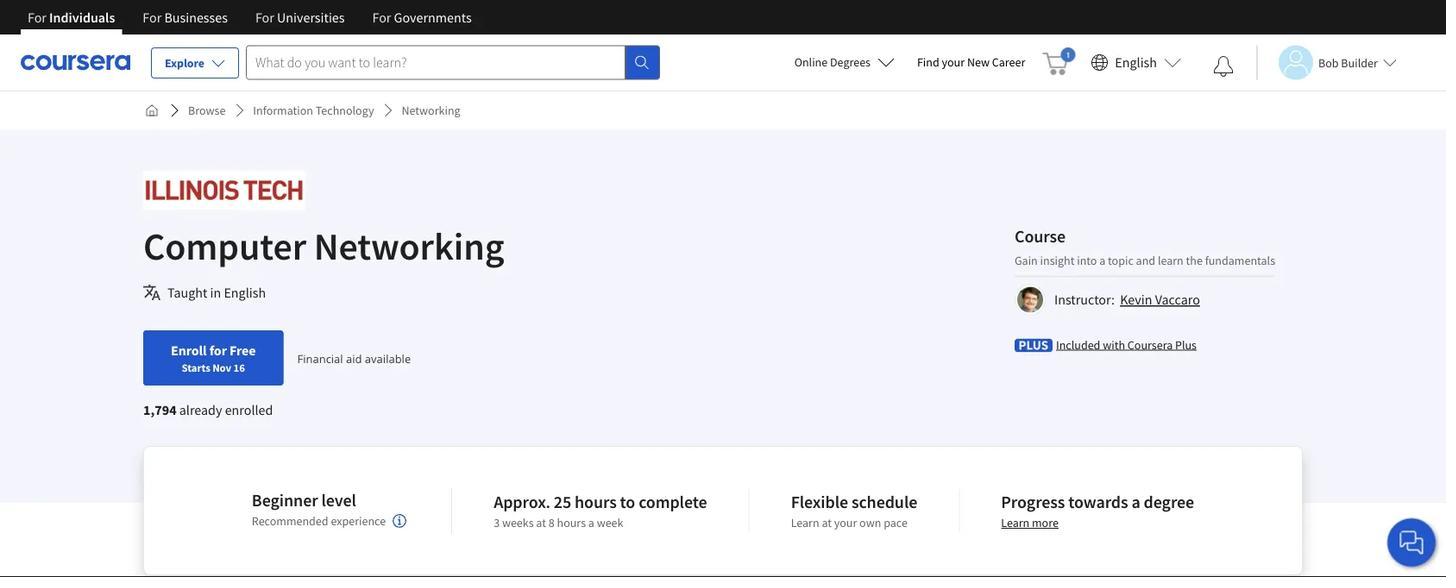 Task type: vqa. For each thing, say whether or not it's contained in the screenshot.
online degrees
yes



Task type: locate. For each thing, give the bounding box(es) containing it.
0 horizontal spatial at
[[536, 515, 546, 531]]

0 horizontal spatial english
[[224, 284, 266, 301]]

progress
[[1001, 492, 1065, 513]]

for left governments
[[372, 9, 391, 26]]

already
[[179, 401, 222, 419]]

instructor:
[[1055, 291, 1115, 309]]

1 horizontal spatial a
[[1100, 252, 1106, 268]]

enrolled
[[225, 401, 273, 419]]

fundamentals
[[1205, 252, 1276, 268]]

learn more link
[[1001, 515, 1059, 531]]

learn inside flexible schedule learn at your own pace
[[791, 515, 820, 531]]

taught
[[167, 284, 207, 301]]

for businesses
[[143, 9, 228, 26]]

0 horizontal spatial a
[[588, 515, 595, 531]]

for for universities
[[255, 9, 274, 26]]

2 at from the left
[[822, 515, 832, 531]]

pace
[[884, 515, 908, 531]]

browse link
[[181, 95, 232, 126]]

gain
[[1015, 252, 1038, 268]]

for for governments
[[372, 9, 391, 26]]

course gain insight into a topic and learn the fundamentals
[[1015, 225, 1276, 268]]

learn
[[1158, 252, 1184, 268]]

for left individuals
[[28, 9, 47, 26]]

english
[[1115, 54, 1157, 71], [224, 284, 266, 301]]

1 at from the left
[[536, 515, 546, 531]]

computer networking
[[143, 222, 504, 270]]

online
[[795, 54, 828, 70]]

1,794
[[143, 401, 177, 419]]

bob builder button
[[1257, 45, 1397, 80]]

1 learn from the left
[[791, 515, 820, 531]]

the
[[1186, 252, 1203, 268]]

2 for from the left
[[143, 9, 162, 26]]

included with coursera plus
[[1056, 337, 1197, 353]]

starts
[[182, 361, 210, 375]]

banner navigation
[[14, 0, 486, 35]]

recommended
[[252, 514, 328, 529]]

a left degree
[[1132, 492, 1141, 513]]

3 for from the left
[[255, 9, 274, 26]]

learn down flexible
[[791, 515, 820, 531]]

4 for from the left
[[372, 9, 391, 26]]

hours
[[575, 492, 617, 513], [557, 515, 586, 531]]

What do you want to learn? text field
[[246, 45, 626, 80]]

coursera image
[[21, 49, 130, 76]]

chat with us image
[[1398, 529, 1426, 557]]

2 vertical spatial a
[[588, 515, 595, 531]]

for left businesses
[[143, 9, 162, 26]]

0 vertical spatial english
[[1115, 54, 1157, 71]]

1 vertical spatial a
[[1132, 492, 1141, 513]]

16
[[233, 361, 245, 375]]

networking link
[[395, 95, 467, 126]]

learn
[[791, 515, 820, 531], [1001, 515, 1030, 531]]

english button
[[1084, 35, 1188, 91]]

2 learn from the left
[[1001, 515, 1030, 531]]

bob
[[1319, 55, 1339, 70]]

1 for from the left
[[28, 9, 47, 26]]

0 vertical spatial a
[[1100, 252, 1106, 268]]

free
[[230, 342, 256, 359]]

at inside approx. 25 hours to complete 3 weeks at 8 hours a week
[[536, 515, 546, 531]]

your left own
[[834, 515, 857, 531]]

your right find
[[942, 54, 965, 70]]

nov
[[212, 361, 231, 375]]

find your new career
[[917, 54, 1026, 70]]

progress towards a degree learn more
[[1001, 492, 1195, 531]]

included
[[1056, 337, 1101, 353]]

taught in english
[[167, 284, 266, 301]]

own
[[860, 515, 882, 531]]

hours right 8
[[557, 515, 586, 531]]

weeks
[[502, 515, 534, 531]]

at down flexible
[[822, 515, 832, 531]]

explore
[[165, 55, 205, 71]]

and
[[1136, 252, 1156, 268]]

0 horizontal spatial your
[[834, 515, 857, 531]]

kevin vaccaro image
[[1018, 287, 1043, 313]]

for governments
[[372, 9, 472, 26]]

a
[[1100, 252, 1106, 268], [1132, 492, 1141, 513], [588, 515, 595, 531]]

hours up week on the left of page
[[575, 492, 617, 513]]

english right shopping cart: 1 item icon
[[1115, 54, 1157, 71]]

computer
[[143, 222, 306, 270]]

for left universities
[[255, 9, 274, 26]]

aid
[[346, 351, 362, 366]]

english right in
[[224, 284, 266, 301]]

networking
[[402, 103, 461, 118], [314, 222, 504, 270]]

2 horizontal spatial a
[[1132, 492, 1141, 513]]

1 horizontal spatial at
[[822, 515, 832, 531]]

0 vertical spatial your
[[942, 54, 965, 70]]

for
[[28, 9, 47, 26], [143, 9, 162, 26], [255, 9, 274, 26], [372, 9, 391, 26]]

financial aid available button
[[297, 351, 411, 366]]

0 horizontal spatial learn
[[791, 515, 820, 531]]

learn down progress
[[1001, 515, 1030, 531]]

at
[[536, 515, 546, 531], [822, 515, 832, 531]]

online degrees
[[795, 54, 871, 70]]

vaccaro
[[1155, 291, 1200, 309]]

1,794 already enrolled
[[143, 401, 273, 419]]

your
[[942, 54, 965, 70], [834, 515, 857, 531]]

schedule
[[852, 492, 918, 513]]

1 horizontal spatial learn
[[1001, 515, 1030, 531]]

technology
[[316, 103, 374, 118]]

a left week on the left of page
[[588, 515, 595, 531]]

for individuals
[[28, 9, 115, 26]]

a right 'into'
[[1100, 252, 1106, 268]]

shopping cart: 1 item image
[[1043, 47, 1076, 75]]

1 vertical spatial english
[[224, 284, 266, 301]]

insight
[[1041, 252, 1075, 268]]

at left 8
[[536, 515, 546, 531]]

bob builder
[[1319, 55, 1378, 70]]

1 horizontal spatial english
[[1115, 54, 1157, 71]]

businesses
[[164, 9, 228, 26]]

1 vertical spatial your
[[834, 515, 857, 531]]

information
[[253, 103, 313, 118]]

level
[[321, 490, 356, 511]]

None search field
[[246, 45, 660, 80]]



Task type: describe. For each thing, give the bounding box(es) containing it.
1 vertical spatial hours
[[557, 515, 586, 531]]

week
[[597, 515, 624, 531]]

kevin
[[1120, 291, 1153, 309]]

1 vertical spatial networking
[[314, 222, 504, 270]]

browse
[[188, 103, 226, 118]]

at inside flexible schedule learn at your own pace
[[822, 515, 832, 531]]

a inside course gain insight into a topic and learn the fundamentals
[[1100, 252, 1106, 268]]

experience
[[331, 514, 386, 529]]

information technology
[[253, 103, 374, 118]]

a inside approx. 25 hours to complete 3 weeks at 8 hours a week
[[588, 515, 595, 531]]

complete
[[639, 492, 707, 513]]

enroll for free starts nov 16
[[171, 342, 256, 375]]

25
[[554, 492, 571, 513]]

1 horizontal spatial your
[[942, 54, 965, 70]]

plus
[[1176, 337, 1197, 353]]

degrees
[[830, 54, 871, 70]]

for universities
[[255, 9, 345, 26]]

beginner
[[252, 490, 318, 511]]

home image
[[145, 104, 159, 117]]

3
[[494, 515, 500, 531]]

flexible
[[791, 492, 848, 513]]

new
[[967, 54, 990, 70]]

online degrees button
[[781, 43, 909, 81]]

for for individuals
[[28, 9, 47, 26]]

course
[[1015, 225, 1066, 247]]

coursera plus image
[[1015, 339, 1053, 353]]

to
[[620, 492, 635, 513]]

information about difficulty level pre-requisites. image
[[393, 514, 407, 528]]

builder
[[1342, 55, 1378, 70]]

financial
[[297, 351, 343, 366]]

recommended experience
[[252, 514, 386, 529]]

your inside flexible schedule learn at your own pace
[[834, 515, 857, 531]]

coursera
[[1128, 337, 1173, 353]]

financial aid available
[[297, 351, 411, 366]]

explore button
[[151, 47, 239, 79]]

degree
[[1144, 492, 1195, 513]]

information technology link
[[246, 95, 381, 126]]

more
[[1032, 515, 1059, 531]]

0 vertical spatial hours
[[575, 492, 617, 513]]

enroll
[[171, 342, 207, 359]]

for
[[209, 342, 227, 359]]

find your new career link
[[909, 52, 1034, 73]]

english inside button
[[1115, 54, 1157, 71]]

kevin vaccaro link
[[1120, 291, 1200, 309]]

into
[[1077, 252, 1097, 268]]

included with coursera plus link
[[1056, 336, 1197, 353]]

a inside "progress towards a degree learn more"
[[1132, 492, 1141, 513]]

instructor: kevin vaccaro
[[1055, 291, 1200, 309]]

career
[[992, 54, 1026, 70]]

8
[[549, 515, 555, 531]]

in
[[210, 284, 221, 301]]

governments
[[394, 9, 472, 26]]

available
[[365, 351, 411, 366]]

for for businesses
[[143, 9, 162, 26]]

illinois tech image
[[143, 171, 305, 210]]

learn inside "progress towards a degree learn more"
[[1001, 515, 1030, 531]]

0 vertical spatial networking
[[402, 103, 461, 118]]

find
[[917, 54, 940, 70]]

topic
[[1108, 252, 1134, 268]]

approx.
[[494, 492, 551, 513]]

show notifications image
[[1214, 56, 1234, 77]]

with
[[1103, 337, 1125, 353]]

individuals
[[49, 9, 115, 26]]

towards
[[1069, 492, 1129, 513]]

universities
[[277, 9, 345, 26]]

approx. 25 hours to complete 3 weeks at 8 hours a week
[[494, 492, 707, 531]]

flexible schedule learn at your own pace
[[791, 492, 918, 531]]

beginner level
[[252, 490, 356, 511]]



